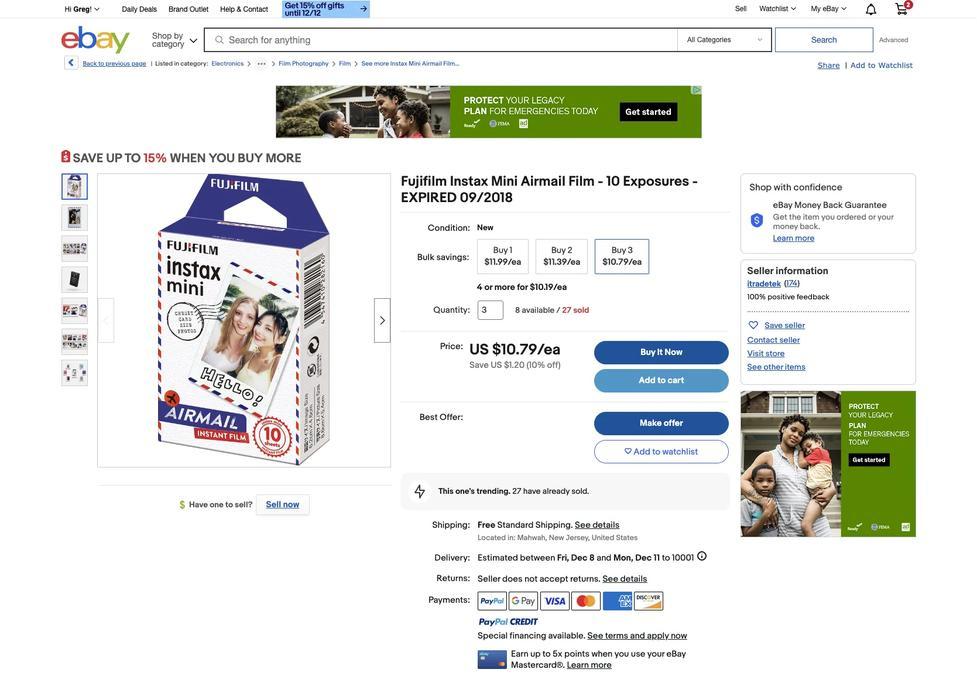 Task type: describe. For each thing, give the bounding box(es) containing it.
hi
[[65, 5, 71, 13]]

brand outlet link
[[169, 4, 209, 16]]

other
[[764, 362, 784, 372]]

positive
[[768, 292, 796, 302]]

sell now link
[[253, 494, 310, 515]]

paypal image
[[478, 591, 507, 610]]

advanced
[[880, 36, 909, 43]]

your inside ebay money back guarantee get the item you ordered or your money back. learn more
[[878, 212, 894, 222]]

see up when
[[588, 630, 604, 641]]

information
[[776, 265, 829, 277]]

paypal credit image
[[478, 617, 539, 627]]

sell link
[[730, 4, 752, 13]]

contact inside contact seller visit store see other items
[[748, 335, 778, 345]]

shop with confidence
[[750, 182, 843, 193]]

more right points
[[591, 659, 612, 671]]

5x
[[553, 648, 563, 659]]

get an extra 15% off image
[[282, 1, 370, 18]]

save up to 15% when you buy more
[[73, 151, 302, 166]]

instax inside the fujifilm instax mini airmail film - 10 exposures - expired 09/2018
[[450, 173, 488, 190]]

shop by category
[[152, 31, 184, 48]]

seller for contact
[[780, 335, 801, 345]]

add to cart link
[[595, 369, 729, 393]]

1 horizontal spatial .
[[599, 573, 601, 584]]

back to previous page
[[83, 60, 146, 67]]

buy left "it"
[[641, 347, 656, 358]]

us $10.79/ea save us $1.20 (10% off)
[[470, 341, 561, 371]]

jersey,
[[566, 533, 590, 542]]

)
[[798, 278, 800, 288]]

google pay image
[[509, 591, 539, 610]]

fujifilm instax mini airmail film - 10 exposures - expired 09/2018 - picture 1 of 7 image
[[158, 173, 330, 465]]

and for 8
[[597, 552, 612, 563]]

174 link
[[787, 278, 798, 288]]

with details__icon image for this one's trending.
[[415, 485, 425, 499]]

condition:
[[428, 223, 470, 234]]

buy for buy 1
[[494, 245, 508, 256]]

visit store link
[[748, 349, 785, 359]]

returns
[[571, 573, 599, 584]]

0 vertical spatial mini
[[409, 60, 421, 67]]

outlet
[[190, 5, 209, 13]]

or inside us $10.79/ea main content
[[485, 282, 493, 293]]

film left the pk
[[444, 60, 455, 67]]

0 horizontal spatial 8
[[516, 305, 520, 315]]

available
[[522, 305, 555, 315]]

save inside button
[[765, 320, 783, 330]]

see more instax mini airmail film pk of 10ep link
[[362, 60, 486, 67]]

2 inside the buy 2 $11.39/ea
[[568, 245, 573, 256]]

now
[[665, 347, 683, 358]]

10
[[607, 173, 620, 190]]

watchlist inside share | add to watchlist
[[879, 60, 914, 70]]

not
[[525, 573, 538, 584]]

(
[[785, 278, 787, 288]]

returns:
[[437, 573, 470, 584]]

ordered
[[837, 212, 867, 222]]

back inside ebay money back guarantee get the item you ordered or your money back. learn more
[[824, 200, 843, 211]]

&
[[237, 5, 241, 13]]

offer
[[664, 418, 683, 429]]

174
[[787, 278, 798, 288]]

listed
[[155, 60, 173, 67]]

watchlist inside the watchlist link
[[760, 5, 789, 13]]

$10.19/ea
[[530, 282, 567, 293]]

when
[[592, 648, 613, 659]]

account navigation
[[58, 0, 917, 20]]

film photography link
[[279, 60, 329, 67]]

0 vertical spatial instax
[[391, 60, 408, 67]]

add to watchlist button
[[595, 440, 729, 463]]

!
[[90, 5, 92, 13]]

you inside the earn up to 5x points when you use your ebay mastercard®.
[[615, 648, 629, 659]]

page
[[132, 60, 146, 67]]

. inside free standard shipping . see details located in: mahwah, new jersey, united states
[[571, 520, 573, 531]]

film photography
[[279, 60, 329, 67]]

2 dec from the left
[[636, 552, 652, 563]]

apply
[[647, 630, 669, 641]]

film right photography
[[339, 60, 351, 67]]

sell for sell now
[[266, 499, 281, 510]]

money
[[795, 200, 822, 211]]

sell?
[[235, 500, 253, 510]]

money
[[774, 221, 799, 231]]

this one's trending. 27 have already sold.
[[439, 486, 590, 496]]

mastercard®.
[[511, 659, 565, 671]]

brand
[[169, 5, 188, 13]]

$10.79/ea inside us $10.79/ea save us $1.20 (10% off)
[[493, 341, 561, 359]]

located
[[478, 533, 506, 542]]

daily deals
[[122, 5, 157, 13]]

0 horizontal spatial |
[[151, 60, 152, 67]]

to
[[125, 151, 141, 166]]

picture 3 of 7 image
[[62, 236, 87, 261]]

new inside free standard shipping . see details located in: mahwah, new jersey, united states
[[549, 533, 565, 542]]

$1.20
[[504, 360, 525, 371]]

to left cart
[[658, 375, 666, 386]]

category
[[152, 39, 184, 48]]

Search for anything text field
[[206, 29, 675, 51]]

1 horizontal spatial |
[[846, 60, 848, 70]]

buy it now
[[641, 347, 683, 358]]

expired
[[401, 190, 457, 206]]

sell for sell
[[736, 4, 747, 13]]

2 link
[[888, 0, 915, 17]]

buy 1 $11.99/ea
[[485, 245, 522, 268]]

when
[[170, 151, 206, 166]]

share button
[[818, 60, 841, 71]]

film link
[[339, 60, 351, 67]]

2 - from the left
[[693, 173, 698, 190]]

bulk
[[418, 252, 435, 263]]

exposures
[[623, 173, 690, 190]]

see inside contact seller visit store see other items
[[748, 362, 762, 372]]

your inside the earn up to 5x points when you use your ebay mastercard®.
[[648, 648, 665, 659]]

us $10.79/ea main content
[[401, 173, 730, 671]]

to inside share | add to watchlist
[[869, 60, 876, 70]]

help & contact
[[220, 5, 268, 13]]

seller for save
[[785, 320, 806, 330]]

picture 5 of 7 image
[[62, 298, 87, 323]]

quantity:
[[434, 305, 470, 316]]

0 horizontal spatial back
[[83, 60, 97, 67]]

save seller
[[765, 320, 806, 330]]

none submit inside shop by category banner
[[776, 28, 874, 52]]

contact inside 'link'
[[243, 5, 268, 13]]

pk
[[457, 60, 465, 67]]

shop by category button
[[147, 26, 200, 51]]

of
[[466, 60, 472, 67]]

in
[[174, 60, 179, 67]]

best offer:
[[420, 412, 463, 423]]

0 vertical spatial $10.79/ea
[[603, 257, 642, 268]]

1 dec from the left
[[571, 552, 588, 563]]

help
[[220, 5, 235, 13]]

see up american express image
[[603, 573, 619, 584]]

share
[[818, 60, 841, 70]]

to right 11
[[662, 552, 670, 563]]

4
[[477, 282, 483, 293]]

and for terms
[[631, 630, 646, 641]]

estimated
[[478, 552, 518, 563]]

film inside the fujifilm instax mini airmail film - 10 exposures - expired 09/2018
[[569, 173, 595, 190]]

shipping:
[[433, 520, 470, 531]]

use
[[631, 648, 646, 659]]

1 vertical spatial see details link
[[603, 573, 648, 584]]

with details__icon image for ebay money back guarantee
[[750, 213, 764, 228]]

1 horizontal spatial us
[[491, 360, 502, 371]]

trending.
[[477, 486, 511, 496]]

to inside the earn up to 5x points when you use your ebay mastercard®.
[[543, 648, 551, 659]]

mini inside the fujifilm instax mini airmail film - 10 exposures - expired 09/2018
[[491, 173, 518, 190]]

0 horizontal spatial us
[[470, 341, 489, 359]]

27 for have
[[513, 486, 522, 496]]



Task type: locate. For each thing, give the bounding box(es) containing it.
1 vertical spatial 2
[[568, 245, 573, 256]]

details down 'mon,'
[[621, 573, 648, 584]]

see up 'jersey,'
[[575, 520, 591, 531]]

buy for buy 3
[[612, 245, 626, 256]]

details inside free standard shipping . see details located in: mahwah, new jersey, united states
[[593, 520, 620, 531]]

daily deals link
[[122, 4, 157, 16]]

0 horizontal spatial watchlist
[[760, 5, 789, 13]]

one's
[[456, 486, 475, 496]]

cart
[[668, 375, 685, 386]]

now right apply
[[671, 630, 688, 641]]

ebay up get
[[774, 200, 793, 211]]

visa image
[[541, 591, 570, 610]]

buy up the $11.39/ea
[[552, 245, 566, 256]]

us left $1.20
[[491, 360, 502, 371]]

1 horizontal spatial save
[[765, 320, 783, 330]]

buy it now link
[[595, 341, 729, 364]]

advanced link
[[874, 28, 915, 52]]

ebay down apply
[[667, 648, 686, 659]]

financing
[[510, 630, 547, 641]]

ebay
[[823, 5, 839, 13], [774, 200, 793, 211], [667, 648, 686, 659]]

special financing available. see terms and apply now
[[478, 630, 688, 641]]

sell inside "account" navigation
[[736, 4, 747, 13]]

1 vertical spatial seller
[[780, 335, 801, 345]]

have
[[189, 500, 208, 510]]

back left previous
[[83, 60, 97, 67]]

your down guarantee
[[878, 212, 894, 222]]

with details__icon image left get
[[750, 213, 764, 228]]

seller for shipping:
[[478, 573, 501, 584]]

learn more
[[567, 659, 612, 671]]

instax down search for anything text field
[[391, 60, 408, 67]]

add right "share" at the top right of the page
[[851, 60, 866, 70]]

new down 09/2018
[[477, 223, 494, 233]]

1 vertical spatial airmail
[[521, 173, 566, 190]]

to down advanced link
[[869, 60, 876, 70]]

(10%
[[527, 360, 545, 371]]

save inside us $10.79/ea save us $1.20 (10% off)
[[470, 360, 489, 371]]

save left $1.20
[[470, 360, 489, 371]]

or down guarantee
[[869, 212, 876, 222]]

ebay mastercard image
[[478, 650, 507, 669]]

shop inside shop by category
[[152, 31, 172, 40]]

1 vertical spatial or
[[485, 282, 493, 293]]

1 horizontal spatial 2
[[907, 1, 911, 8]]

united
[[592, 533, 615, 542]]

contact right &
[[243, 5, 268, 13]]

ebay right my
[[823, 5, 839, 13]]

1 vertical spatial save
[[470, 360, 489, 371]]

sold.
[[572, 486, 590, 496]]

learn down money
[[774, 233, 794, 243]]

0 horizontal spatial seller
[[478, 573, 501, 584]]

1 vertical spatial your
[[648, 648, 665, 659]]

learn more link inside us $10.79/ea main content
[[567, 659, 612, 671]]

greg
[[73, 5, 90, 13]]

see other items link
[[748, 362, 806, 372]]

1 vertical spatial seller
[[478, 573, 501, 584]]

. down estimated between fri, dec 8 and mon, dec 11 to 10001
[[599, 573, 601, 584]]

1 horizontal spatial learn more link
[[774, 233, 815, 243]]

seller down save seller
[[780, 335, 801, 345]]

fujifilm
[[401, 173, 447, 190]]

see details link up united
[[575, 520, 620, 531]]

to left watchlist
[[653, 446, 661, 457]]

1 horizontal spatial with details__icon image
[[750, 213, 764, 228]]

save
[[73, 151, 103, 166]]

/
[[557, 305, 561, 315]]

1 horizontal spatial you
[[822, 212, 835, 222]]

watchlist link
[[754, 2, 802, 16]]

electronics
[[212, 60, 244, 67]]

my
[[812, 5, 821, 13]]

1 vertical spatial 27
[[513, 486, 522, 496]]

dec right fri,
[[571, 552, 588, 563]]

add for add to cart
[[639, 375, 656, 386]]

seller
[[748, 265, 774, 277], [478, 573, 501, 584]]

1 horizontal spatial 8
[[590, 552, 595, 563]]

film left 10
[[569, 173, 595, 190]]

savings:
[[437, 252, 470, 263]]

0 vertical spatial .
[[571, 520, 573, 531]]

$10.79/ea down 3
[[603, 257, 642, 268]]

american express image
[[603, 591, 632, 610]]

0 vertical spatial sell
[[736, 4, 747, 13]]

0 horizontal spatial learn more link
[[567, 659, 612, 671]]

seller inside seller information itradetek ( 174 ) 100% positive feedback
[[748, 265, 774, 277]]

seller inside contact seller visit store see other items
[[780, 335, 801, 345]]

offer:
[[440, 412, 463, 423]]

1 vertical spatial back
[[824, 200, 843, 211]]

learn more link down money
[[774, 233, 815, 243]]

add down make
[[634, 446, 651, 457]]

add for add to watchlist
[[634, 446, 651, 457]]

see inside free standard shipping . see details located in: mahwah, new jersey, united states
[[575, 520, 591, 531]]

you right item
[[822, 212, 835, 222]]

2
[[907, 1, 911, 8], [568, 245, 573, 256]]

0 vertical spatial 27
[[563, 305, 572, 315]]

seller up paypal image
[[478, 573, 501, 584]]

terms
[[606, 630, 629, 641]]

shop left with
[[750, 182, 772, 193]]

more left the "for"
[[495, 282, 515, 293]]

learn right 5x
[[567, 659, 589, 671]]

1 horizontal spatial seller
[[748, 265, 774, 277]]

Quantity: text field
[[478, 301, 504, 320]]

more
[[266, 151, 302, 166]]

best
[[420, 412, 438, 423]]

0 horizontal spatial dec
[[571, 552, 588, 563]]

seller up contact seller link
[[785, 320, 806, 330]]

and left 'mon,'
[[597, 552, 612, 563]]

buy inside buy 3 $10.79/ea
[[612, 245, 626, 256]]

27 left 'have'
[[513, 486, 522, 496]]

shop for shop by category
[[152, 31, 172, 40]]

0 horizontal spatial instax
[[391, 60, 408, 67]]

ebay money back guarantee get the item you ordered or your money back. learn more
[[774, 200, 894, 243]]

11
[[654, 552, 660, 563]]

1 vertical spatial add
[[639, 375, 656, 386]]

0 horizontal spatial .
[[571, 520, 573, 531]]

picture 4 of 7 image
[[62, 267, 87, 292]]

buy for buy 2
[[552, 245, 566, 256]]

make offer link
[[595, 412, 729, 435]]

dec left 11
[[636, 552, 652, 563]]

discover image
[[634, 591, 664, 610]]

buy
[[238, 151, 263, 166]]

to left previous
[[98, 60, 104, 67]]

0 vertical spatial details
[[593, 520, 620, 531]]

0 vertical spatial shop
[[152, 31, 172, 40]]

special
[[478, 630, 508, 641]]

8 left available
[[516, 305, 520, 315]]

estimated between fri, dec 8 and mon, dec 11 to 10001
[[478, 552, 695, 563]]

accept
[[540, 573, 569, 584]]

to inside button
[[653, 446, 661, 457]]

1 vertical spatial watchlist
[[879, 60, 914, 70]]

0 horizontal spatial ebay
[[667, 648, 686, 659]]

0 vertical spatial you
[[822, 212, 835, 222]]

ebay inside the earn up to 5x points when you use your ebay mastercard®.
[[667, 648, 686, 659]]

mon,
[[614, 552, 634, 563]]

with details__icon image left this
[[415, 485, 425, 499]]

see right film link
[[362, 60, 373, 67]]

$11.99/ea
[[485, 257, 522, 268]]

your
[[878, 212, 894, 222], [648, 648, 665, 659]]

seller information itradetek ( 174 ) 100% positive feedback
[[748, 265, 830, 302]]

picture 1 of 7 image
[[62, 175, 86, 199]]

1 vertical spatial you
[[615, 648, 629, 659]]

1 vertical spatial mini
[[491, 173, 518, 190]]

0 vertical spatial new
[[477, 223, 494, 233]]

0 vertical spatial airmail
[[422, 60, 442, 67]]

save up contact seller link
[[765, 320, 783, 330]]

or right '4'
[[485, 282, 493, 293]]

- right exposures
[[693, 173, 698, 190]]

previous
[[106, 60, 130, 67]]

2 up the $11.39/ea
[[568, 245, 573, 256]]

item
[[804, 212, 820, 222]]

now inside us $10.79/ea main content
[[671, 630, 688, 641]]

you inside ebay money back guarantee get the item you ordered or your money back. learn more
[[822, 212, 835, 222]]

0 horizontal spatial airmail
[[422, 60, 442, 67]]

up
[[531, 648, 541, 659]]

seller for fujifilm instax mini airmail film - 10 exposures - expired 09/2018
[[748, 265, 774, 277]]

1 horizontal spatial your
[[878, 212, 894, 222]]

2 up the advanced
[[907, 1, 911, 8]]

shop for shop with confidence
[[750, 182, 772, 193]]

0 vertical spatial seller
[[748, 265, 774, 277]]

1 vertical spatial sell
[[266, 499, 281, 510]]

1 vertical spatial ebay
[[774, 200, 793, 211]]

picture 7 of 7 image
[[62, 360, 87, 385]]

0 vertical spatial ebay
[[823, 5, 839, 13]]

1 horizontal spatial learn
[[774, 233, 794, 243]]

see down visit
[[748, 362, 762, 372]]

1 horizontal spatial details
[[621, 573, 648, 584]]

buy left 3
[[612, 245, 626, 256]]

None submit
[[776, 28, 874, 52]]

1 horizontal spatial shop
[[750, 182, 772, 193]]

add inside share | add to watchlist
[[851, 60, 866, 70]]

contact up 'visit store' link
[[748, 335, 778, 345]]

buy 2 $11.39/ea
[[544, 245, 581, 268]]

0 horizontal spatial 2
[[568, 245, 573, 256]]

1 horizontal spatial advertisement region
[[741, 391, 917, 537]]

ebay inside ebay money back guarantee get the item you ordered or your money back. learn more
[[774, 200, 793, 211]]

film left photography
[[279, 60, 291, 67]]

standard
[[498, 520, 534, 531]]

add left cart
[[639, 375, 656, 386]]

0 vertical spatial with details__icon image
[[750, 213, 764, 228]]

1 vertical spatial and
[[631, 630, 646, 641]]

0 horizontal spatial -
[[598, 173, 604, 190]]

you left use
[[615, 648, 629, 659]]

and up use
[[631, 630, 646, 641]]

earn up to 5x points when you use your ebay mastercard®.
[[511, 648, 686, 671]]

watchlist right sell link at right
[[760, 5, 789, 13]]

0 vertical spatial seller
[[785, 320, 806, 330]]

| left listed
[[151, 60, 152, 67]]

seller up 'itradetek' link
[[748, 265, 774, 277]]

- left 10
[[598, 173, 604, 190]]

1 horizontal spatial dec
[[636, 552, 652, 563]]

seller inside button
[[785, 320, 806, 330]]

learn more link down special financing available. see terms and apply now
[[567, 659, 612, 671]]

to left 5x
[[543, 648, 551, 659]]

film
[[279, 60, 291, 67], [339, 60, 351, 67], [444, 60, 455, 67], [569, 173, 595, 190]]

sell right sell?
[[266, 499, 281, 510]]

. up 'jersey,'
[[571, 520, 573, 531]]

more down back.
[[796, 233, 815, 243]]

1 horizontal spatial airmail
[[521, 173, 566, 190]]

0 vertical spatial save
[[765, 320, 783, 330]]

see details link down 'mon,'
[[603, 573, 648, 584]]

airmail inside the fujifilm instax mini airmail film - 10 exposures - expired 09/2018
[[521, 173, 566, 190]]

0 horizontal spatial and
[[597, 552, 612, 563]]

to right one
[[226, 500, 233, 510]]

save seller button
[[748, 318, 806, 332]]

you
[[209, 151, 235, 166]]

make offer
[[640, 418, 683, 429]]

advertisement region
[[276, 86, 702, 138], [741, 391, 917, 537]]

1 vertical spatial with details__icon image
[[415, 485, 425, 499]]

learn inside ebay money back guarantee get the item you ordered or your money back. learn more
[[774, 233, 794, 243]]

sell now
[[266, 499, 299, 510]]

0 vertical spatial watchlist
[[760, 5, 789, 13]]

0 horizontal spatial new
[[477, 223, 494, 233]]

1 - from the left
[[598, 173, 604, 190]]

brand outlet
[[169, 5, 209, 13]]

2 inside "account" navigation
[[907, 1, 911, 8]]

sold
[[574, 305, 590, 315]]

guarantee
[[845, 200, 888, 211]]

back.
[[800, 221, 821, 231]]

instax right fujifilm
[[450, 173, 488, 190]]

2 vertical spatial add
[[634, 446, 651, 457]]

0 horizontal spatial you
[[615, 648, 629, 659]]

1 horizontal spatial -
[[693, 173, 698, 190]]

shipping
[[536, 520, 571, 531]]

1 vertical spatial now
[[671, 630, 688, 641]]

and
[[597, 552, 612, 563], [631, 630, 646, 641]]

photography
[[292, 60, 329, 67]]

buy inside buy 1 $11.99/ea
[[494, 245, 508, 256]]

watchlist down advanced link
[[879, 60, 914, 70]]

us right price:
[[470, 341, 489, 359]]

dollar sign image
[[180, 500, 189, 510]]

0 horizontal spatial $10.79/ea
[[493, 341, 561, 359]]

master card image
[[572, 591, 601, 610]]

confidence
[[794, 182, 843, 193]]

make
[[640, 418, 662, 429]]

now right sell?
[[283, 499, 299, 510]]

27 right /
[[563, 305, 572, 315]]

1 horizontal spatial mini
[[491, 173, 518, 190]]

8 up returns at the bottom
[[590, 552, 595, 563]]

0 horizontal spatial 27
[[513, 486, 522, 496]]

with details__icon image
[[750, 213, 764, 228], [415, 485, 425, 499]]

0 horizontal spatial details
[[593, 520, 620, 531]]

or inside ebay money back guarantee get the item you ordered or your money back. learn more
[[869, 212, 876, 222]]

0 horizontal spatial sell
[[266, 499, 281, 510]]

1 horizontal spatial 27
[[563, 305, 572, 315]]

see terms and apply now link
[[588, 630, 688, 641]]

0 vertical spatial contact
[[243, 5, 268, 13]]

picture 2 of 7 image
[[62, 205, 87, 230]]

0 vertical spatial and
[[597, 552, 612, 563]]

details up united
[[593, 520, 620, 531]]

2 horizontal spatial ebay
[[823, 5, 839, 13]]

buy left '1' at the right top of page
[[494, 245, 508, 256]]

itradetek link
[[748, 279, 782, 289]]

back to previous page link
[[63, 56, 146, 74]]

new down shipping
[[549, 533, 565, 542]]

8 available / 27 sold
[[516, 305, 590, 315]]

0 vertical spatial your
[[878, 212, 894, 222]]

picture 6 of 7 image
[[62, 329, 87, 354]]

0 vertical spatial learn more link
[[774, 233, 815, 243]]

0 horizontal spatial now
[[283, 499, 299, 510]]

1 horizontal spatial watchlist
[[879, 60, 914, 70]]

seller inside us $10.79/ea main content
[[478, 573, 501, 584]]

more right film link
[[374, 60, 389, 67]]

ebay inside "account" navigation
[[823, 5, 839, 13]]

0 vertical spatial see details link
[[575, 520, 620, 531]]

1 horizontal spatial and
[[631, 630, 646, 641]]

shop left by
[[152, 31, 172, 40]]

now
[[283, 499, 299, 510], [671, 630, 688, 641]]

1 horizontal spatial or
[[869, 212, 876, 222]]

one
[[210, 500, 224, 510]]

0 vertical spatial learn
[[774, 233, 794, 243]]

your right use
[[648, 648, 665, 659]]

bulk savings:
[[418, 252, 470, 263]]

details
[[593, 520, 620, 531], [621, 573, 648, 584]]

| right share button
[[846, 60, 848, 70]]

airmail
[[422, 60, 442, 67], [521, 173, 566, 190]]

fri,
[[558, 552, 570, 563]]

hi greg !
[[65, 5, 92, 13]]

store
[[766, 349, 785, 359]]

$10.79/ea up the (10%
[[493, 341, 561, 359]]

1 horizontal spatial $10.79/ea
[[603, 257, 642, 268]]

sell inside sell now link
[[266, 499, 281, 510]]

payments:
[[429, 594, 470, 605]]

between
[[520, 552, 556, 563]]

27 for sold
[[563, 305, 572, 315]]

0 vertical spatial back
[[83, 60, 97, 67]]

sell left the watchlist link on the right of the page
[[736, 4, 747, 13]]

1 vertical spatial details
[[621, 573, 648, 584]]

1 vertical spatial instax
[[450, 173, 488, 190]]

get
[[774, 212, 788, 222]]

back up ordered
[[824, 200, 843, 211]]

1 horizontal spatial new
[[549, 533, 565, 542]]

1 vertical spatial .
[[599, 573, 601, 584]]

with details__icon image inside us $10.79/ea main content
[[415, 485, 425, 499]]

1 vertical spatial contact
[[748, 335, 778, 345]]

1 vertical spatial learn more link
[[567, 659, 612, 671]]

in:
[[508, 533, 516, 542]]

1 horizontal spatial contact
[[748, 335, 778, 345]]

0 horizontal spatial advertisement region
[[276, 86, 702, 138]]

27
[[563, 305, 572, 315], [513, 486, 522, 496]]

learn inside us $10.79/ea main content
[[567, 659, 589, 671]]

add inside button
[[634, 446, 651, 457]]

buy inside the buy 2 $11.39/ea
[[552, 245, 566, 256]]

1 horizontal spatial ebay
[[774, 200, 793, 211]]

0 vertical spatial or
[[869, 212, 876, 222]]

more inside ebay money back guarantee get the item you ordered or your money back. learn more
[[796, 233, 815, 243]]

now inside sell now link
[[283, 499, 299, 510]]

add to cart
[[639, 375, 685, 386]]

shop by category banner
[[58, 0, 917, 57]]

0 vertical spatial advertisement region
[[276, 86, 702, 138]]

1 vertical spatial $10.79/ea
[[493, 341, 561, 359]]



Task type: vqa. For each thing, say whether or not it's contained in the screenshot.
(440)
no



